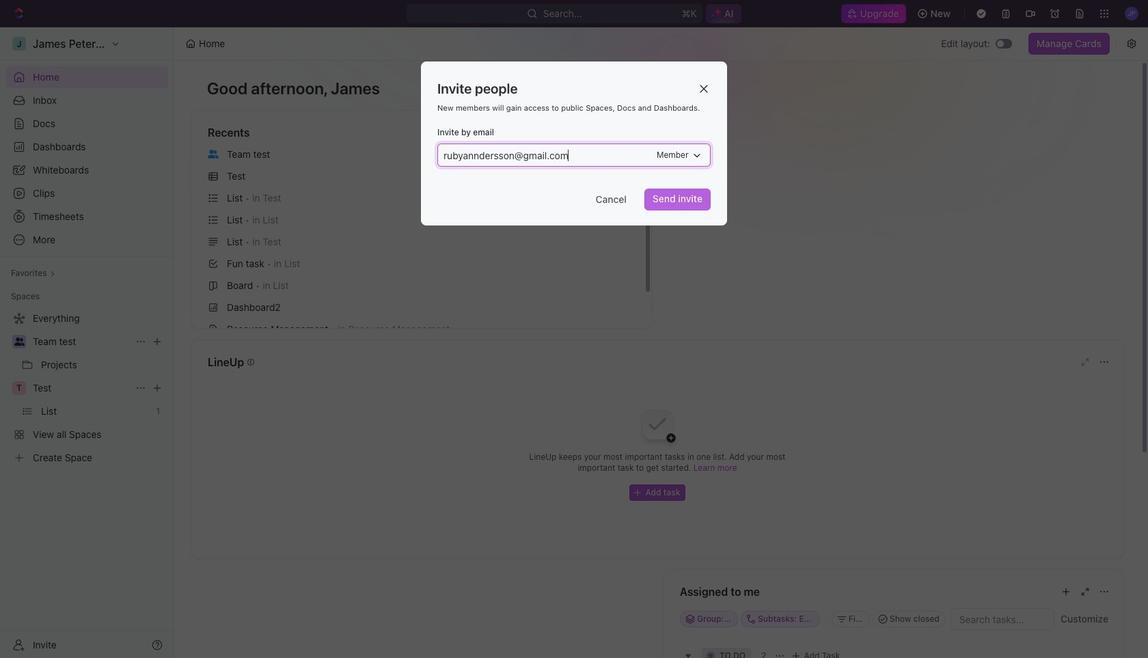 Task type: describe. For each thing, give the bounding box(es) containing it.
Search tasks... text field
[[951, 609, 1054, 630]]

tree inside sidebar navigation
[[5, 308, 168, 469]]

user group image
[[208, 150, 219, 158]]

Email, comma or space separated text field
[[440, 144, 656, 166]]

user group image
[[14, 338, 24, 346]]

test, , element
[[12, 381, 26, 395]]



Task type: locate. For each thing, give the bounding box(es) containing it.
sidebar navigation
[[0, 27, 174, 658]]

tree
[[5, 308, 168, 469]]



Task type: vqa. For each thing, say whether or not it's contained in the screenshot.
the user group icon
yes



